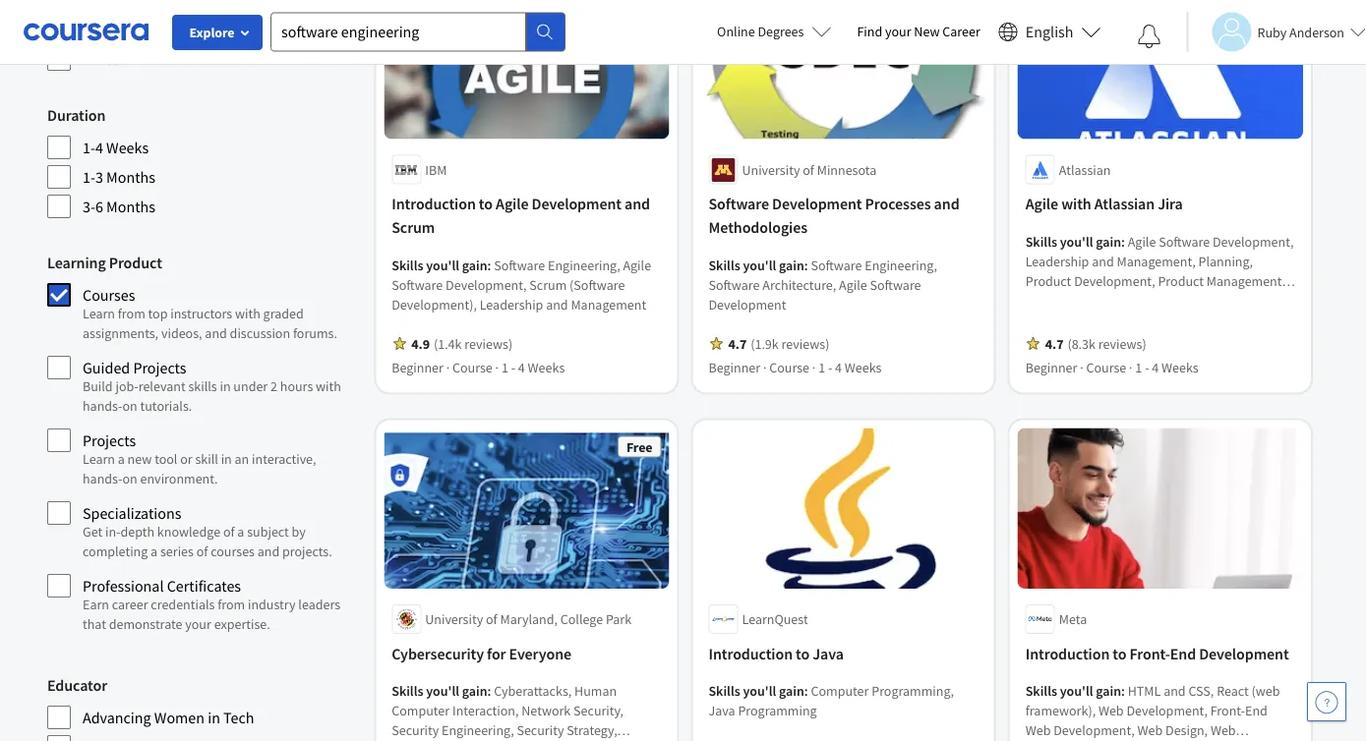Task type: locate. For each thing, give the bounding box(es) containing it.
ruby anderson button
[[1187, 12, 1366, 52]]

computer programming, java programming
[[709, 682, 954, 720]]

2 1- from the top
[[83, 167, 95, 187]]

english
[[1026, 22, 1074, 42]]

2 horizontal spatial beginner
[[1026, 359, 1077, 376]]

to
[[479, 194, 493, 214], [796, 644, 810, 664], [1113, 644, 1127, 664]]

1 horizontal spatial introduction
[[709, 644, 793, 664]]

gain up programming
[[779, 682, 804, 700]]

introduction down "ibm"
[[392, 194, 476, 214]]

months for 1-3 months
[[106, 167, 155, 187]]

and inside learn from top instructors with graded assignments, videos, and discussion forums.
[[205, 325, 227, 342]]

1 beginner · course · 1 - 4 weeks from the left
[[392, 359, 565, 376]]

learn left new
[[83, 450, 115, 468]]

skills you'll gain : down methodologies
[[709, 256, 811, 274]]

2 horizontal spatial to
[[1113, 644, 1127, 664]]

development, up design,
[[1127, 702, 1208, 720]]

and inside software development processes and methodologies
[[934, 194, 960, 214]]

0 vertical spatial front-
[[1130, 644, 1170, 664]]

: up leadership
[[487, 256, 491, 274]]

: up the architecture,
[[804, 256, 808, 274]]

agile
[[496, 194, 529, 214], [1026, 194, 1058, 214], [623, 256, 651, 274], [839, 276, 867, 294]]

methodologies
[[709, 218, 808, 238]]

1 horizontal spatial end
[[1245, 702, 1268, 720]]

0 vertical spatial scrum
[[392, 218, 435, 238]]

projects down build
[[83, 431, 136, 450]]

1 vertical spatial months
[[106, 197, 155, 216]]

1 vertical spatial in
[[221, 450, 232, 468]]

for
[[487, 644, 506, 664]]

1 horizontal spatial course
[[769, 359, 810, 376]]

2 horizontal spatial beginner · course · 1 - 4 weeks
[[1026, 359, 1199, 376]]

gain
[[1096, 233, 1121, 250], [462, 256, 487, 274], [779, 256, 804, 274], [462, 682, 487, 700], [779, 682, 804, 700], [1096, 682, 1121, 700]]

agile with atlassian jira link
[[1026, 192, 1295, 216]]

skills you'll gain : up 'development),'
[[392, 256, 494, 274]]

1 horizontal spatial front-
[[1211, 702, 1245, 720]]

2 months from the top
[[106, 197, 155, 216]]

skills you'll gain : up the framework),
[[1026, 682, 1128, 700]]

2 hands- from the top
[[83, 470, 122, 488]]

1 course from the left
[[452, 359, 493, 376]]

from up 'expertise.'
[[218, 596, 245, 614]]

skills
[[188, 378, 217, 395]]

introduction for introduction to java
[[709, 644, 793, 664]]

4 for software development processes and methodologies
[[835, 359, 842, 376]]

in left 'tech'
[[208, 708, 220, 728]]

beginner · course · 1 - 4 weeks down 4.7 (1.9k reviews)
[[709, 359, 882, 376]]

hands-
[[83, 397, 122, 415], [83, 470, 122, 488]]

development
[[532, 194, 622, 214], [772, 194, 862, 214], [709, 296, 786, 313], [1199, 644, 1289, 664], [1026, 741, 1103, 742]]

2 vertical spatial a
[[151, 543, 158, 561]]

university for cybersecurity
[[425, 611, 483, 628]]

beginner down the 4.9
[[392, 359, 444, 376]]

3 course from the left
[[1086, 359, 1127, 376]]

to up software engineering, agile software development, scrum (software development), leadership and management
[[479, 194, 493, 214]]

1 vertical spatial hands-
[[83, 470, 122, 488]]

specializations
[[83, 504, 181, 523]]

women
[[154, 708, 205, 728]]

1-
[[83, 138, 95, 157], [83, 167, 95, 187]]

2 horizontal spatial a
[[237, 523, 244, 541]]

minnesota
[[817, 161, 877, 179]]

with inside learn from top instructors with graded assignments, videos, and discussion forums.
[[235, 305, 260, 323]]

0 horizontal spatial your
[[185, 616, 211, 633]]

beginner down (1.9k
[[709, 359, 760, 376]]

scrum up leadership
[[530, 276, 567, 294]]

you'll down methodologies
[[743, 256, 776, 274]]

java up computer
[[813, 644, 844, 664]]

skills you'll gain : down agile with atlassian jira
[[1026, 233, 1128, 250]]

skills for introduction to java
[[709, 682, 740, 700]]

months right 6
[[106, 197, 155, 216]]

beginner · course · 1 - 4 weeks down 4.7 (8.3k reviews) at the right of the page
[[1026, 359, 1199, 376]]

in inside educator 'group'
[[208, 708, 220, 728]]

earn
[[83, 596, 109, 614]]

beginner · course · 1 - 4 weeks for and
[[392, 359, 565, 376]]

your right find
[[885, 23, 911, 40]]

introduction inside "introduction to agile development and scrum"
[[392, 194, 476, 214]]

0 horizontal spatial -
[[511, 359, 515, 376]]

1 horizontal spatial beginner · course · 1 - 4 weeks
[[709, 359, 882, 376]]

0 horizontal spatial front-
[[1130, 644, 1170, 664]]

months
[[106, 167, 155, 187], [106, 197, 155, 216]]

0 horizontal spatial a
[[118, 450, 125, 468]]

introduction down meta at the bottom right
[[1026, 644, 1110, 664]]

expertise.
[[214, 616, 270, 633]]

of
[[803, 161, 814, 179], [223, 523, 235, 541], [196, 543, 208, 561], [486, 611, 497, 628]]

hands- up the specializations
[[83, 470, 122, 488]]

skills up programming
[[709, 682, 740, 700]]

beginner · course · 1 - 4 weeks
[[392, 359, 565, 376], [709, 359, 882, 376], [1026, 359, 1199, 376]]

1 reviews) from the left
[[465, 335, 513, 353]]

5 · from the left
[[1080, 359, 1084, 376]]

skills you'll gain : up programming
[[709, 682, 811, 700]]

0 vertical spatial your
[[885, 23, 911, 40]]

4 inside duration group
[[95, 138, 103, 157]]

advancing
[[83, 708, 151, 728]]

gain left html
[[1096, 682, 1121, 700]]

1 horizontal spatial 4.7
[[1045, 335, 1064, 353]]

0 horizontal spatial university
[[425, 611, 483, 628]]

course for and
[[452, 359, 493, 376]]

on down job-
[[122, 397, 137, 415]]

learn from top instructors with graded assignments, videos, and discussion forums.
[[83, 305, 337, 342]]

1 hands- from the top
[[83, 397, 122, 415]]

learn inside the learn a new tool or skill in an interactive, hands-on environment.
[[83, 450, 115, 468]]

0 vertical spatial java
[[813, 644, 844, 664]]

1 vertical spatial development,
[[1127, 702, 1208, 720]]

2 course from the left
[[769, 359, 810, 376]]

and up (software
[[625, 194, 650, 214]]

1 beginner from the left
[[392, 359, 444, 376]]

learn up assignments,
[[83, 305, 115, 323]]

1 horizontal spatial java
[[813, 644, 844, 664]]

2 beginner from the left
[[709, 359, 760, 376]]

that
[[83, 616, 106, 633]]

1 horizontal spatial engineering,
[[865, 256, 937, 274]]

framework),
[[1026, 702, 1096, 720]]

1 for and
[[502, 359, 508, 376]]

3 reviews) from the left
[[1098, 335, 1147, 353]]

weeks for agile with atlassian jira
[[1162, 359, 1199, 376]]

agile inside "introduction to agile development and scrum"
[[496, 194, 529, 214]]

· down (1.9k
[[763, 359, 767, 376]]

find your new career link
[[847, 20, 990, 44]]

1 horizontal spatial a
[[151, 543, 158, 561]]

learning product
[[47, 253, 162, 272]]

skills down agile with atlassian jira
[[1026, 233, 1057, 250]]

(1.4k
[[434, 335, 462, 353]]

beginner · course · 1 - 4 weeks down 4.9 (1.4k reviews)
[[392, 359, 565, 376]]

0 horizontal spatial beginner · course · 1 - 4 weeks
[[392, 359, 565, 376]]

months right 3
[[106, 167, 155, 187]]

java inside computer programming, java programming
[[709, 702, 735, 720]]

development up (1.9k
[[709, 296, 786, 313]]

learning
[[47, 253, 106, 272]]

2 horizontal spatial 1
[[1135, 359, 1142, 376]]

0 vertical spatial 1-
[[83, 138, 95, 157]]

-
[[511, 359, 515, 376], [828, 359, 832, 376], [1145, 359, 1149, 376]]

1- for 4
[[83, 138, 95, 157]]

1 months from the top
[[106, 167, 155, 187]]

1 vertical spatial projects
[[83, 431, 136, 450]]

2 horizontal spatial introduction
[[1026, 644, 1110, 664]]

1 down 4.7 (8.3k reviews) at the right of the page
[[1135, 359, 1142, 376]]

degrees
[[758, 23, 804, 40]]

skills you'll gain :
[[1026, 233, 1128, 250], [392, 256, 494, 274], [709, 256, 811, 274], [392, 682, 494, 700], [709, 682, 811, 700], [1026, 682, 1128, 700]]

4.7
[[728, 335, 747, 353], [1045, 335, 1064, 353]]

0 horizontal spatial engineering,
[[548, 256, 620, 274]]

1- for 3
[[83, 167, 95, 187]]

1 - from the left
[[511, 359, 515, 376]]

1- up 3-
[[83, 167, 95, 187]]

3 1 from the left
[[1135, 359, 1142, 376]]

beginner for agile with atlassian jira
[[1026, 359, 1077, 376]]

agile inside software engineering, agile software development, scrum (software development), leadership and management
[[623, 256, 651, 274]]

weeks for software development processes and methodologies
[[845, 359, 882, 376]]

1 vertical spatial university
[[425, 611, 483, 628]]

2 - from the left
[[828, 359, 832, 376]]

1- up 3
[[83, 138, 95, 157]]

: for introduction to java
[[804, 682, 808, 700]]

2 vertical spatial with
[[316, 378, 341, 395]]

1 1- from the top
[[83, 138, 95, 157]]

gain up leadership
[[462, 256, 487, 274]]

learning product group
[[47, 251, 356, 642]]

introduction down learnquest
[[709, 644, 793, 664]]

anderson
[[1290, 23, 1345, 41]]

interactive,
[[252, 450, 316, 468]]

beginner
[[392, 359, 444, 376], [709, 359, 760, 376], [1026, 359, 1077, 376]]

0 horizontal spatial end
[[1170, 644, 1196, 664]]

university up "cybersecurity"
[[425, 611, 483, 628]]

development up (software
[[532, 194, 622, 214]]

instructors
[[170, 305, 232, 323]]

a left new
[[118, 450, 125, 468]]

projects
[[133, 358, 186, 378], [83, 431, 136, 450]]

· down 4.7 (8.3k reviews) at the right of the page
[[1129, 359, 1133, 376]]

software
[[709, 194, 769, 214], [494, 256, 545, 274], [811, 256, 862, 274], [392, 276, 443, 294], [709, 276, 760, 294], [870, 276, 921, 294]]

weeks
[[106, 138, 149, 157], [528, 359, 565, 376], [845, 359, 882, 376], [1162, 359, 1199, 376]]

on inside build job-relevant skills in under 2 hours with hands-on tutorials.
[[122, 397, 137, 415]]

development inside software engineering, software architecture, agile software development
[[709, 296, 786, 313]]

1 vertical spatial with
[[235, 305, 260, 323]]

0 horizontal spatial 1
[[502, 359, 508, 376]]

learn inside learn from top instructors with graded assignments, videos, and discussion forums.
[[83, 305, 115, 323]]

in right skills
[[220, 378, 231, 395]]

cybersecurity for everyone
[[392, 644, 572, 664]]

front- inside html and css, react (web framework), web development, front-end web development, web design, web development tools
[[1211, 702, 1245, 720]]

1 horizontal spatial beginner
[[709, 359, 760, 376]]

beginner down (8.3k
[[1026, 359, 1077, 376]]

professional certificates
[[83, 576, 241, 596]]

java left programming
[[709, 702, 735, 720]]

skills for software development processes and methodologies
[[709, 256, 740, 274]]

web right design,
[[1211, 722, 1236, 739]]

0 horizontal spatial java
[[709, 702, 735, 720]]

4.9
[[411, 335, 430, 353]]

beginner · course · 1 - 4 weeks for methodologies
[[709, 359, 882, 376]]

and left the css,
[[1164, 682, 1186, 700]]

hands- inside the learn a new tool or skill in an interactive, hands-on environment.
[[83, 470, 122, 488]]

0 vertical spatial on
[[122, 397, 137, 415]]

course down 4.9 (1.4k reviews)
[[452, 359, 493, 376]]

2 4.7 from the left
[[1045, 335, 1064, 353]]

0 horizontal spatial from
[[118, 305, 145, 323]]

advancing women in tech
[[83, 708, 254, 728]]

and
[[625, 194, 650, 214], [934, 194, 960, 214], [546, 296, 568, 313], [205, 325, 227, 342], [257, 543, 280, 561], [1164, 682, 1186, 700]]

introduction
[[392, 194, 476, 214], [709, 644, 793, 664], [1026, 644, 1110, 664]]

2 horizontal spatial with
[[1062, 194, 1091, 214]]

3-6 months
[[83, 197, 155, 216]]

a
[[118, 450, 125, 468], [237, 523, 244, 541], [151, 543, 158, 561]]

· down (8.3k
[[1080, 359, 1084, 376]]

reviews)
[[465, 335, 513, 353], [782, 335, 830, 353], [1098, 335, 1147, 353]]

gain up the architecture,
[[779, 256, 804, 274]]

development down university of minnesota
[[772, 194, 862, 214]]

front- up html
[[1130, 644, 1170, 664]]

a up courses
[[237, 523, 244, 541]]

atlassian left jira
[[1095, 194, 1155, 214]]

with up discussion
[[235, 305, 260, 323]]

4.7 left (8.3k
[[1045, 335, 1064, 353]]

development, up 'tools' at bottom
[[1054, 722, 1135, 739]]

in
[[220, 378, 231, 395], [221, 450, 232, 468], [208, 708, 220, 728]]

skills you'll gain : for introduction to java
[[709, 682, 811, 700]]

end up the css,
[[1170, 644, 1196, 664]]

scrum inside "introduction to agile development and scrum"
[[392, 218, 435, 238]]

- down 4.9 (1.4k reviews)
[[511, 359, 515, 376]]

2 beginner · course · 1 - 4 weeks from the left
[[709, 359, 882, 376]]

engineering, inside software engineering, software architecture, agile software development
[[865, 256, 937, 274]]

duration
[[47, 105, 106, 125]]

software engineering, software architecture, agile software development
[[709, 256, 937, 313]]

tools
[[1106, 741, 1137, 742]]

scrum down "ibm"
[[392, 218, 435, 238]]

1 on from the top
[[122, 397, 137, 415]]

0 horizontal spatial with
[[235, 305, 260, 323]]

projects.
[[282, 543, 332, 561]]

1 horizontal spatial reviews)
[[782, 335, 830, 353]]

0 horizontal spatial to
[[479, 194, 493, 214]]

What do you want to learn? text field
[[270, 12, 526, 52]]

2 horizontal spatial course
[[1086, 359, 1127, 376]]

0 vertical spatial hands-
[[83, 397, 122, 415]]

3
[[95, 167, 103, 187]]

to for front-
[[1113, 644, 1127, 664]]

with left jira
[[1062, 194, 1091, 214]]

with
[[1062, 194, 1091, 214], [235, 305, 260, 323], [316, 378, 341, 395]]

park
[[606, 611, 632, 628]]

1 vertical spatial front-
[[1211, 702, 1245, 720]]

and inside software engineering, agile software development, scrum (software development), leadership and management
[[546, 296, 568, 313]]

and right leadership
[[546, 296, 568, 313]]

1 horizontal spatial scrum
[[530, 276, 567, 294]]

1-3 months
[[83, 167, 155, 187]]

university for software
[[742, 161, 800, 179]]

skills down "cybersecurity"
[[392, 682, 423, 700]]

1 vertical spatial from
[[218, 596, 245, 614]]

hands- for guided projects
[[83, 397, 122, 415]]

3 - from the left
[[1145, 359, 1149, 376]]

1 engineering, from the left
[[548, 256, 620, 274]]

to inside "introduction to agile development and scrum"
[[479, 194, 493, 214]]

2 vertical spatial in
[[208, 708, 220, 728]]

learn a new tool or skill in an interactive, hands-on environment.
[[83, 450, 316, 488]]

reviews) right (1.9k
[[782, 335, 830, 353]]

4
[[95, 138, 103, 157], [518, 359, 525, 376], [835, 359, 842, 376], [1152, 359, 1159, 376]]

4 for introduction to agile development and scrum
[[518, 359, 525, 376]]

2 horizontal spatial -
[[1145, 359, 1149, 376]]

1 horizontal spatial from
[[218, 596, 245, 614]]

atlassian up agile with atlassian jira
[[1059, 161, 1111, 179]]

introduction for introduction to agile development and scrum
[[392, 194, 476, 214]]

· down "(1.4k"
[[446, 359, 450, 376]]

- down 4.7 (1.9k reviews)
[[828, 359, 832, 376]]

2 reviews) from the left
[[782, 335, 830, 353]]

1 horizontal spatial 1
[[818, 359, 825, 376]]

cybersecurity for everyone link
[[392, 642, 661, 666]]

a left series at left
[[151, 543, 158, 561]]

1 4.7 from the left
[[728, 335, 747, 353]]

hands- inside build job-relevant skills in under 2 hours with hands-on tutorials.
[[83, 397, 122, 415]]

software inside software development processes and methodologies
[[709, 194, 769, 214]]

- for and
[[511, 359, 515, 376]]

weeks inside duration group
[[106, 138, 149, 157]]

0 horizontal spatial introduction
[[392, 194, 476, 214]]

front-
[[1130, 644, 1170, 664], [1211, 702, 1245, 720]]

0 vertical spatial from
[[118, 305, 145, 323]]

you'll for software development processes and methodologies
[[743, 256, 776, 274]]

processes
[[865, 194, 931, 214]]

skills you'll gain : for introduction to agile development and scrum
[[392, 256, 494, 274]]

: left computer
[[804, 682, 808, 700]]

0 horizontal spatial reviews)
[[465, 335, 513, 353]]

reviews) for and
[[465, 335, 513, 353]]

your
[[885, 23, 911, 40], [185, 616, 211, 633]]

2 on from the top
[[122, 470, 137, 488]]

1 horizontal spatial with
[[316, 378, 341, 395]]

1 horizontal spatial university
[[742, 161, 800, 179]]

new
[[127, 450, 152, 468]]

development down the framework),
[[1026, 741, 1103, 742]]

web up 'tools' at bottom
[[1099, 702, 1124, 720]]

0 vertical spatial learn
[[83, 305, 115, 323]]

hands- down build
[[83, 397, 122, 415]]

online
[[717, 23, 755, 40]]

1 vertical spatial java
[[709, 702, 735, 720]]

gain down cybersecurity for everyone
[[462, 682, 487, 700]]

you'll for introduction to agile development and scrum
[[426, 256, 459, 274]]

engineering, up (software
[[548, 256, 620, 274]]

reviews) right (8.3k
[[1098, 335, 1147, 353]]

1 1 from the left
[[502, 359, 508, 376]]

4 for agile with atlassian jira
[[1152, 359, 1159, 376]]

you'll up 'development),'
[[426, 256, 459, 274]]

months for 3-6 months
[[106, 197, 155, 216]]

skill
[[195, 450, 218, 468]]

2 1 from the left
[[818, 359, 825, 376]]

3 · from the left
[[763, 359, 767, 376]]

1 vertical spatial end
[[1245, 702, 1268, 720]]

1 vertical spatial 1-
[[83, 167, 95, 187]]

skills you'll gain : for software development processes and methodologies
[[709, 256, 811, 274]]

0 vertical spatial university
[[742, 161, 800, 179]]

0 horizontal spatial beginner
[[392, 359, 444, 376]]

development, up leadership
[[446, 276, 527, 294]]

and down instructors
[[205, 325, 227, 342]]

introduction to agile development and scrum
[[392, 194, 650, 238]]

on inside the learn a new tool or skill in an interactive, hands-on environment.
[[122, 470, 137, 488]]

1 horizontal spatial to
[[796, 644, 810, 664]]

2
[[270, 378, 277, 395]]

you'll up programming
[[743, 682, 776, 700]]

3 beginner from the left
[[1026, 359, 1077, 376]]

scrum inside software engineering, agile software development, scrum (software development), leadership and management
[[530, 276, 567, 294]]

java for introduction to java
[[813, 644, 844, 664]]

engineering, inside software engineering, agile software development, scrum (software development), leadership and management
[[548, 256, 620, 274]]

on for guided projects
[[122, 397, 137, 415]]

scrum for introduction
[[392, 218, 435, 238]]

engineering, down processes
[[865, 256, 937, 274]]

2 horizontal spatial reviews)
[[1098, 335, 1147, 353]]

get
[[83, 523, 102, 541]]

0 horizontal spatial 4.7
[[728, 335, 747, 353]]

in left an
[[221, 450, 232, 468]]

and right processes
[[934, 194, 960, 214]]

1 vertical spatial your
[[185, 616, 211, 633]]

2 engineering, from the left
[[865, 256, 937, 274]]

of up courses
[[223, 523, 235, 541]]

1 down 4.7 (1.9k reviews)
[[818, 359, 825, 376]]

0 vertical spatial development,
[[446, 276, 527, 294]]

1 learn from the top
[[83, 305, 115, 323]]

4.7 left (1.9k
[[728, 335, 747, 353]]

0 vertical spatial end
[[1170, 644, 1196, 664]]

from inside learn from top instructors with graded assignments, videos, and discussion forums.
[[118, 305, 145, 323]]

course down 4.7 (8.3k reviews) at the right of the page
[[1086, 359, 1127, 376]]

2 learn from the top
[[83, 450, 115, 468]]

earn career credentials from industry leaders that demonstrate your expertise.
[[83, 596, 340, 633]]

0 horizontal spatial scrum
[[392, 218, 435, 238]]

0 vertical spatial months
[[106, 167, 155, 187]]

front- down react
[[1211, 702, 1245, 720]]

software up leadership
[[494, 256, 545, 274]]

1 horizontal spatial -
[[828, 359, 832, 376]]

you'll up the framework),
[[1060, 682, 1093, 700]]

0 horizontal spatial course
[[452, 359, 493, 376]]

skills you'll gain : for introduction to front-end development
[[1026, 682, 1128, 700]]

1 vertical spatial scrum
[[530, 276, 567, 294]]

4.7 for agile with atlassian jira
[[1045, 335, 1064, 353]]

None search field
[[270, 12, 566, 52]]

development inside "introduction to agile development and scrum"
[[532, 194, 622, 214]]

help center image
[[1315, 690, 1339, 714]]

1 vertical spatial on
[[122, 470, 137, 488]]

web
[[1099, 702, 1124, 720], [1026, 722, 1051, 739], [1138, 722, 1163, 739], [1211, 722, 1236, 739]]

and down subject
[[257, 543, 280, 561]]

0 vertical spatial in
[[220, 378, 231, 395]]

1 vertical spatial learn
[[83, 450, 115, 468]]

series
[[160, 543, 194, 561]]

you'll for introduction to front-end development
[[1060, 682, 1093, 700]]

0 vertical spatial a
[[118, 450, 125, 468]]



Task type: vqa. For each thing, say whether or not it's contained in the screenshot.


Task type: describe. For each thing, give the bounding box(es) containing it.
in inside build job-relevant skills in under 2 hours with hands-on tutorials.
[[220, 378, 231, 395]]

software development processes and methodologies
[[709, 194, 960, 238]]

1 horizontal spatial your
[[885, 23, 911, 40]]

demonstrate
[[109, 616, 182, 633]]

hands- for projects
[[83, 470, 122, 488]]

college
[[560, 611, 603, 628]]

gain for introduction to java
[[779, 682, 804, 700]]

you'll down agile with atlassian jira
[[1060, 233, 1093, 250]]

skills for introduction to front-end development
[[1026, 682, 1057, 700]]

under
[[233, 378, 268, 395]]

university of minnesota
[[742, 161, 877, 179]]

knowledge
[[157, 523, 220, 541]]

- for methodologies
[[828, 359, 832, 376]]

coursera image
[[24, 16, 149, 47]]

scrum for software
[[530, 276, 567, 294]]

programming,
[[872, 682, 954, 700]]

4.9 (1.4k reviews)
[[411, 335, 513, 353]]

2 vertical spatial development,
[[1054, 722, 1135, 739]]

web left design,
[[1138, 722, 1163, 739]]

find your new career
[[857, 23, 980, 40]]

0 vertical spatial projects
[[133, 358, 186, 378]]

beginner for software development processes and methodologies
[[709, 359, 760, 376]]

mixed
[[83, 49, 121, 69]]

you'll down "cybersecurity"
[[426, 682, 459, 700]]

1 vertical spatial atlassian
[[1095, 194, 1155, 214]]

software up the architecture,
[[811, 256, 862, 274]]

of up for
[[486, 611, 497, 628]]

subject
[[247, 523, 289, 541]]

react
[[1217, 682, 1249, 700]]

meta
[[1059, 611, 1087, 628]]

introduction to agile development and scrum link
[[392, 192, 661, 240]]

depth
[[120, 523, 154, 541]]

1 for methodologies
[[818, 359, 825, 376]]

skills you'll gain : down "cybersecurity"
[[392, 682, 494, 700]]

: down agile with atlassian jira
[[1121, 233, 1125, 250]]

completing
[[83, 543, 148, 561]]

: down for
[[487, 682, 491, 700]]

assignments,
[[83, 325, 158, 342]]

hours
[[280, 378, 313, 395]]

to for agile
[[479, 194, 493, 214]]

videos,
[[161, 325, 202, 342]]

6
[[95, 197, 103, 216]]

weeks for introduction to agile development and scrum
[[528, 359, 565, 376]]

certificates
[[167, 576, 241, 596]]

your inside earn career credentials from industry leaders that demonstrate your expertise.
[[185, 616, 211, 633]]

gain down agile with atlassian jira
[[1096, 233, 1121, 250]]

you'll for introduction to java
[[743, 682, 776, 700]]

engineering, for and
[[865, 256, 937, 274]]

build job-relevant skills in under 2 hours with hands-on tutorials.
[[83, 378, 341, 415]]

development inside html and css, react (web framework), web development, front-end web development, web design, web development tools
[[1026, 741, 1103, 742]]

and inside "introduction to agile development and scrum"
[[625, 194, 650, 214]]

on for projects
[[122, 470, 137, 488]]

learn for projects
[[83, 450, 115, 468]]

4 · from the left
[[812, 359, 816, 376]]

build
[[83, 378, 113, 395]]

new
[[914, 23, 940, 40]]

professional
[[83, 576, 164, 596]]

by
[[292, 523, 306, 541]]

tech
[[223, 708, 254, 728]]

(1.9k
[[751, 335, 779, 353]]

with inside build job-relevant skills in under 2 hours with hands-on tutorials.
[[316, 378, 341, 395]]

software down methodologies
[[709, 276, 760, 294]]

programming
[[738, 702, 817, 720]]

1 vertical spatial a
[[237, 523, 244, 541]]

an
[[235, 450, 249, 468]]

duration group
[[47, 103, 356, 219]]

guided projects
[[83, 358, 186, 378]]

engineering, for development
[[548, 256, 620, 274]]

1-4 weeks
[[83, 138, 149, 157]]

1 · from the left
[[446, 359, 450, 376]]

find
[[857, 23, 883, 40]]

online degrees button
[[701, 10, 847, 53]]

explore
[[189, 24, 235, 41]]

gain for software development processes and methodologies
[[779, 256, 804, 274]]

cybersecurity
[[392, 644, 484, 664]]

advanced
[[83, 20, 147, 39]]

tutorials.
[[140, 397, 192, 415]]

html and css, react (web framework), web development, front-end web development, web design, web development tools
[[1026, 682, 1280, 742]]

software up 'development),'
[[392, 276, 443, 294]]

credentials
[[151, 596, 215, 614]]

: for introduction to agile development and scrum
[[487, 256, 491, 274]]

4.7 for software development processes and methodologies
[[728, 335, 747, 353]]

in inside the learn a new tool or skill in an interactive, hands-on environment.
[[221, 450, 232, 468]]

graded
[[263, 305, 304, 323]]

introduction to front-end development
[[1026, 644, 1289, 664]]

and inside html and css, react (web framework), web development, front-end web development, web design, web development tools
[[1164, 682, 1186, 700]]

3 beginner · course · 1 - 4 weeks from the left
[[1026, 359, 1199, 376]]

show notifications image
[[1138, 25, 1161, 48]]

end inside html and css, react (web framework), web development, front-end web development, web design, web development tools
[[1245, 702, 1268, 720]]

industry
[[248, 596, 296, 614]]

java for computer programming, java programming
[[709, 702, 735, 720]]

environment.
[[140, 470, 218, 488]]

learn for courses
[[83, 305, 115, 323]]

university of maryland, college park
[[425, 611, 632, 628]]

0 vertical spatial atlassian
[[1059, 161, 1111, 179]]

educator group
[[47, 674, 356, 742]]

ibm
[[425, 161, 447, 179]]

career
[[943, 23, 980, 40]]

development),
[[392, 296, 477, 313]]

html
[[1128, 682, 1161, 700]]

design,
[[1166, 722, 1208, 739]]

to for java
[[796, 644, 810, 664]]

courses
[[211, 543, 255, 561]]

jira
[[1158, 194, 1183, 214]]

from inside earn career credentials from industry leaders that demonstrate your expertise.
[[218, 596, 245, 614]]

4.7 (1.9k reviews)
[[728, 335, 830, 353]]

development up react
[[1199, 644, 1289, 664]]

educator
[[47, 676, 107, 695]]

: for introduction to front-end development
[[1121, 682, 1125, 700]]

introduction for introduction to front-end development
[[1026, 644, 1110, 664]]

4.7 (8.3k reviews)
[[1045, 335, 1147, 353]]

software down processes
[[870, 276, 921, 294]]

maryland,
[[500, 611, 558, 628]]

2 · from the left
[[495, 359, 499, 376]]

0 vertical spatial with
[[1062, 194, 1091, 214]]

relevant
[[138, 378, 186, 395]]

skills for introduction to agile development and scrum
[[392, 256, 423, 274]]

(software
[[570, 276, 625, 294]]

agile inside software engineering, software architecture, agile software development
[[839, 276, 867, 294]]

english button
[[990, 0, 1109, 64]]

of down knowledge
[[196, 543, 208, 561]]

agile with atlassian jira
[[1026, 194, 1183, 214]]

introduction to java
[[709, 644, 844, 664]]

ruby
[[1258, 23, 1287, 41]]

of left minnesota
[[803, 161, 814, 179]]

a inside the learn a new tool or skill in an interactive, hands-on environment.
[[118, 450, 125, 468]]

6 · from the left
[[1129, 359, 1133, 376]]

management
[[571, 296, 646, 313]]

web down the framework),
[[1026, 722, 1051, 739]]

or
[[180, 450, 192, 468]]

leaders
[[298, 596, 340, 614]]

development, inside software engineering, agile software development, scrum (software development), leadership and management
[[446, 276, 527, 294]]

course for methodologies
[[769, 359, 810, 376]]

and inside get in-depth knowledge of a subject by completing a series of courses and projects.
[[257, 543, 280, 561]]

beginner for introduction to agile development and scrum
[[392, 359, 444, 376]]

: for software development processes and methodologies
[[804, 256, 808, 274]]

courses
[[83, 285, 135, 305]]

gain for introduction to front-end development
[[1096, 682, 1121, 700]]

development inside software development processes and methodologies
[[772, 194, 862, 214]]

3-
[[83, 197, 95, 216]]

job-
[[116, 378, 138, 395]]

ruby anderson
[[1258, 23, 1345, 41]]

introduction to front-end development link
[[1026, 642, 1295, 666]]

free
[[626, 438, 653, 456]]

reviews) for methodologies
[[782, 335, 830, 353]]

tool
[[155, 450, 177, 468]]

gain for introduction to agile development and scrum
[[462, 256, 487, 274]]



